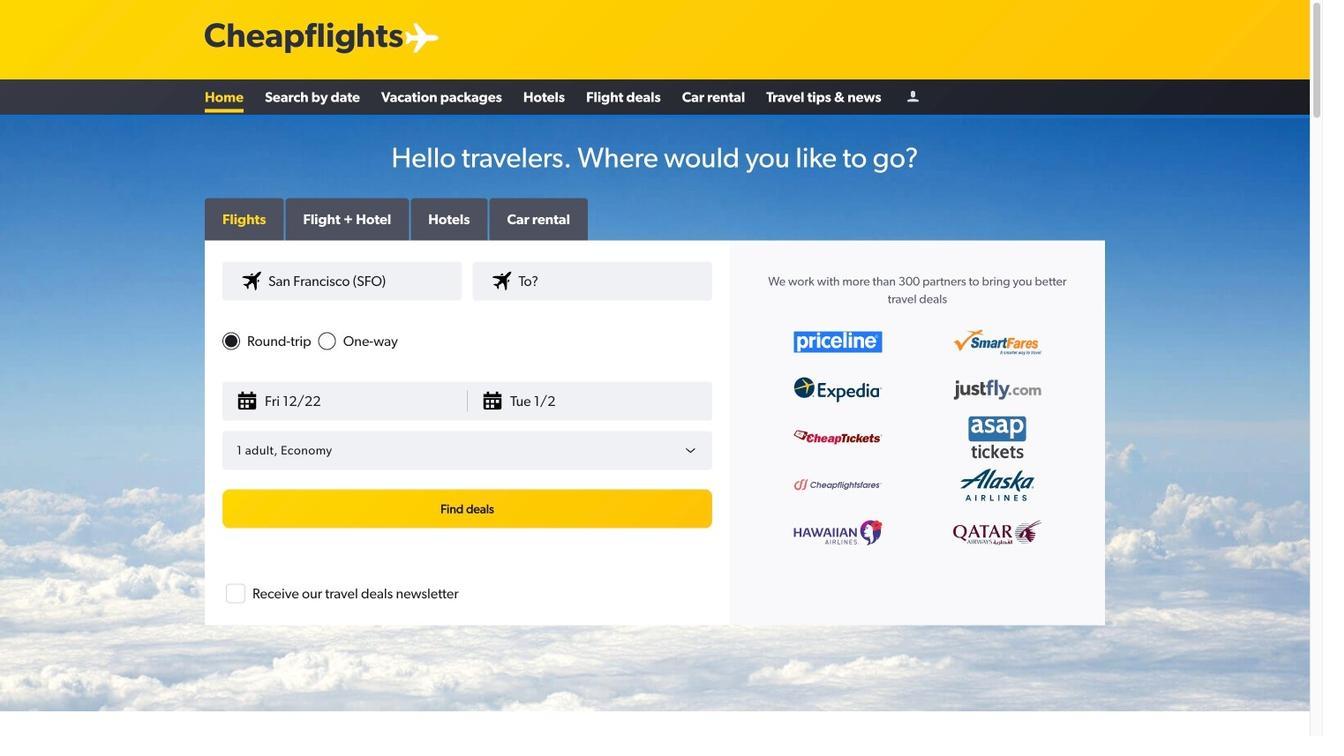 Task type: locate. For each thing, give the bounding box(es) containing it.
smartfares image
[[954, 329, 1042, 355]]

cheaptickets image
[[794, 431, 882, 445]]

None text field
[[223, 262, 462, 301], [473, 262, 713, 301], [223, 382, 713, 421], [223, 262, 462, 301], [473, 262, 713, 301], [223, 382, 713, 421]]

alaska image
[[954, 462, 1042, 508]]

asaptickets image
[[954, 414, 1042, 461]]

hawaiianairlines image
[[794, 520, 882, 546]]



Task type: vqa. For each thing, say whether or not it's contained in the screenshot.
the 'hawaiianairlines' image
yes



Task type: describe. For each thing, give the bounding box(es) containing it.
cheapflightsfares image
[[794, 479, 882, 492]]

justfly image
[[954, 380, 1042, 400]]

expedia image
[[794, 377, 882, 403]]

priceline image
[[794, 332, 882, 353]]

qatarairways image
[[954, 521, 1042, 545]]



